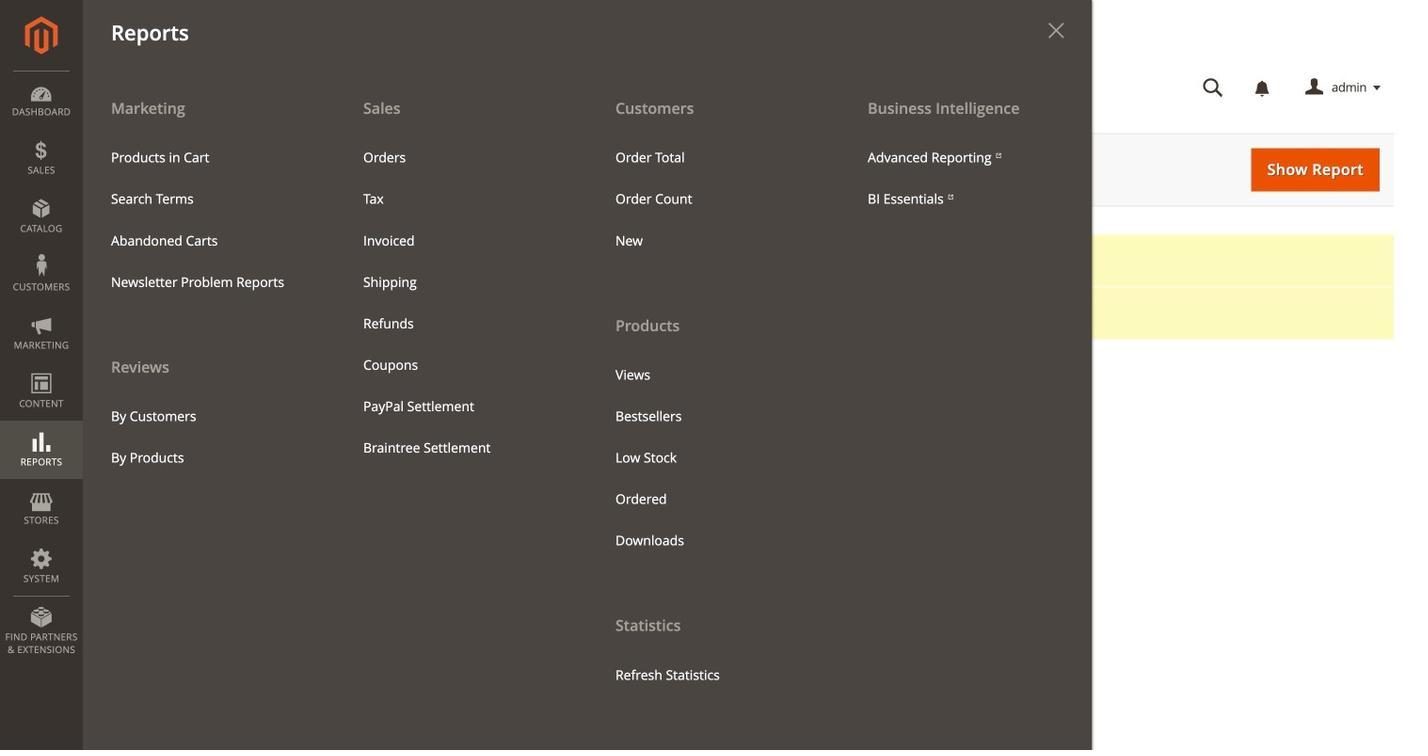 Task type: describe. For each thing, give the bounding box(es) containing it.
magento admin panel image
[[25, 16, 58, 55]]



Task type: locate. For each thing, give the bounding box(es) containing it.
None text field
[[439, 528, 580, 559]]

menu bar
[[0, 0, 1092, 750]]

menu
[[83, 87, 1092, 750], [83, 87, 335, 479], [587, 87, 840, 696], [97, 137, 321, 303], [349, 137, 573, 469], [602, 137, 826, 261], [854, 137, 1078, 220], [602, 354, 826, 562], [97, 396, 321, 479]]

None text field
[[439, 587, 580, 619]]



